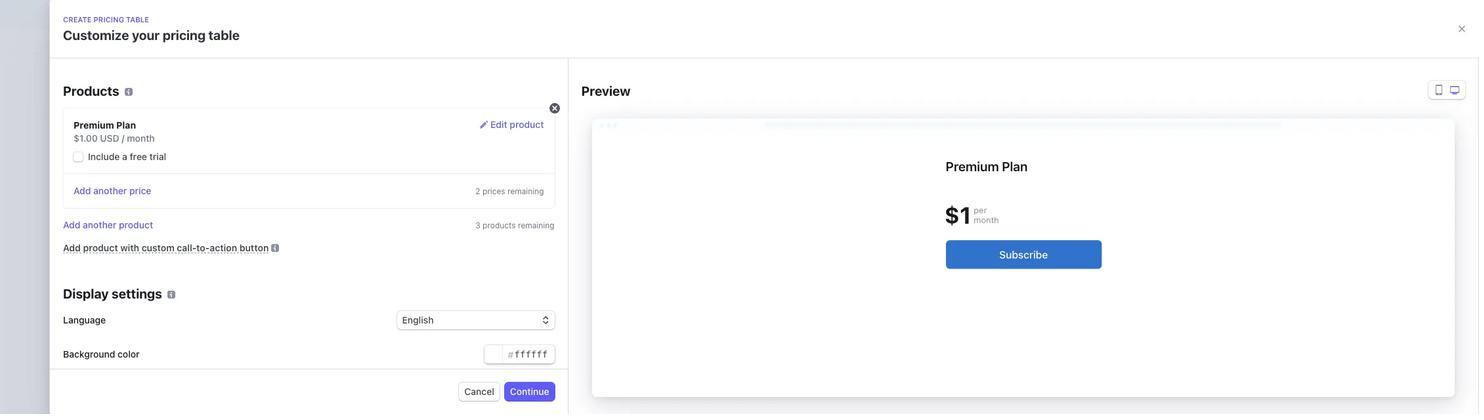 Task type: locate. For each thing, give the bounding box(es) containing it.
0 vertical spatial pricing
[[94, 15, 124, 24]]

another
[[93, 185, 127, 196], [83, 219, 117, 231]]

2 vertical spatial add
[[63, 242, 81, 254]]

month
[[127, 133, 155, 144]]

products
[[63, 83, 119, 99]]

usd
[[100, 133, 119, 144]]

call-
[[177, 242, 196, 254]]

add
[[74, 185, 91, 196], [63, 219, 80, 231], [63, 242, 81, 254]]

0 vertical spatial another
[[93, 185, 127, 196]]

with left custom
[[120, 242, 139, 254]]

another left price
[[93, 185, 127, 196]]

None text field
[[484, 345, 555, 364]]

1 vertical spatial with
[[120, 242, 139, 254]]

add inside add another price button
[[74, 185, 91, 196]]

product down add another product button
[[83, 242, 118, 254]]

another down add another price button
[[83, 219, 117, 231]]

guide
[[603, 169, 628, 181]]

pricing
[[94, 15, 124, 24], [163, 28, 206, 43]]

products
[[483, 221, 516, 231]]

pricing right the create
[[94, 15, 124, 24]]

trial
[[149, 151, 166, 162]]

add down add another price button
[[63, 219, 80, 231]]

cancel
[[465, 386, 494, 397]]

add for add product with custom call-to-action button
[[63, 242, 81, 254]]

0 horizontal spatial pricing
[[94, 15, 124, 24]]

remaining down invoices.
[[508, 187, 544, 196]]

3
[[476, 221, 481, 231]]

settings
[[112, 286, 162, 301]]

subscriptions
[[436, 169, 493, 181]]

remaining right products
[[518, 221, 555, 231]]

table
[[126, 15, 149, 24], [209, 28, 240, 43]]

english
[[402, 315, 434, 326]]

action
[[210, 242, 237, 254]]

remaining
[[508, 187, 544, 196], [518, 221, 555, 231]]

add inside add another product button
[[63, 219, 80, 231]]

product right edit
[[510, 119, 544, 130]]

add down add another product button
[[63, 242, 81, 254]]

invoices.
[[514, 169, 551, 181]]

include a free trial
[[88, 151, 166, 162]]

these
[[241, 169, 264, 181]]

plan
[[116, 120, 136, 131]]

cancel button
[[459, 383, 500, 401]]

another for product
[[83, 219, 117, 231]]

0 vertical spatial product
[[510, 119, 544, 130]]

language
[[63, 315, 106, 326]]

1 horizontal spatial customize
[[554, 169, 601, 181]]

2 prices remaining
[[476, 187, 544, 196]]

1 horizontal spatial table
[[209, 28, 240, 43]]

0 horizontal spatial product
[[83, 242, 118, 254]]

with right started
[[416, 169, 434, 181]]

started
[[383, 169, 413, 181]]

pricing right your
[[163, 28, 206, 43]]

1 horizontal spatial pricing
[[163, 28, 206, 43]]

custom
[[142, 242, 175, 254]]

1 vertical spatial remaining
[[518, 221, 555, 231]]

0 vertical spatial table
[[126, 15, 149, 24]]

1 vertical spatial table
[[209, 28, 240, 43]]

$1.00
[[74, 133, 98, 144]]

remaining for add another price
[[508, 187, 544, 196]]

with
[[416, 169, 434, 181], [120, 242, 139, 254]]

follow
[[211, 169, 238, 181]]

customize left 'guide'
[[554, 169, 601, 181]]

continue button
[[505, 383, 555, 401]]

follow these recommended tasks or get started with subscriptions and invoices. customize guide
[[211, 169, 628, 181]]

display
[[63, 286, 109, 301]]

0 vertical spatial add
[[74, 185, 91, 196]]

0 vertical spatial remaining
[[508, 187, 544, 196]]

product
[[510, 119, 544, 130], [119, 219, 153, 231], [83, 242, 118, 254]]

0 vertical spatial with
[[416, 169, 434, 181]]

button
[[240, 242, 269, 254]]

1 horizontal spatial with
[[416, 169, 434, 181]]

1 horizontal spatial product
[[119, 219, 153, 231]]

price
[[129, 185, 151, 196]]

2 vertical spatial product
[[83, 242, 118, 254]]

1 vertical spatial add
[[63, 219, 80, 231]]

add down the "include"
[[74, 185, 91, 196]]

customize
[[63, 28, 129, 43], [554, 169, 601, 181]]

0 vertical spatial customize
[[63, 28, 129, 43]]

1 vertical spatial product
[[119, 219, 153, 231]]

add another product
[[63, 219, 153, 231]]

1 vertical spatial another
[[83, 219, 117, 231]]

create
[[63, 15, 92, 24]]

or
[[355, 169, 364, 181]]

0 horizontal spatial customize
[[63, 28, 129, 43]]

customize down the create
[[63, 28, 129, 43]]

0 horizontal spatial table
[[126, 15, 149, 24]]

add for add another price
[[74, 185, 91, 196]]

edit
[[491, 119, 508, 130]]

2 horizontal spatial product
[[510, 119, 544, 130]]

1 vertical spatial pricing
[[163, 28, 206, 43]]

product up custom
[[119, 219, 153, 231]]



Task type: describe. For each thing, give the bounding box(es) containing it.
premium
[[74, 120, 114, 131]]

background
[[63, 349, 115, 360]]

display settings
[[63, 286, 162, 301]]

product for edit
[[510, 119, 544, 130]]

product for add
[[83, 242, 118, 254]]

preview
[[582, 83, 631, 99]]

create pricing table customize your pricing table
[[63, 15, 240, 43]]

english button
[[397, 311, 555, 330]]

2
[[476, 187, 480, 196]]

to-
[[196, 242, 210, 254]]

a
[[122, 151, 127, 162]]

add for add another product
[[63, 219, 80, 231]]

premium plan $1.00 usd / month
[[74, 120, 155, 144]]

customize guide link
[[554, 169, 637, 181]]

tasks
[[331, 169, 353, 181]]

include
[[88, 151, 120, 162]]

edit product button
[[480, 118, 544, 132]]

3 products remaining
[[476, 221, 555, 231]]

add another price
[[74, 185, 151, 196]]

0 horizontal spatial with
[[120, 242, 139, 254]]

recommended
[[267, 169, 328, 181]]

and
[[496, 169, 511, 181]]

free
[[130, 151, 147, 162]]

add another price button
[[74, 185, 151, 198]]

get
[[367, 169, 381, 181]]

prices
[[483, 187, 506, 196]]

1 vertical spatial customize
[[554, 169, 601, 181]]

add product with custom call-to-action button
[[63, 242, 269, 254]]

customize inside create pricing table customize your pricing table
[[63, 28, 129, 43]]

color
[[118, 349, 140, 360]]

edit product
[[491, 119, 544, 130]]

add another product button
[[63, 219, 153, 232]]

add product with custom call-to-action button button
[[63, 242, 269, 254]]

another for price
[[93, 185, 127, 196]]

background color
[[63, 349, 140, 360]]

your
[[132, 28, 160, 43]]

/
[[122, 133, 125, 144]]

continue
[[510, 386, 549, 397]]

remaining for add another product
[[518, 221, 555, 231]]



Task type: vqa. For each thing, say whether or not it's contained in the screenshot.
action
yes



